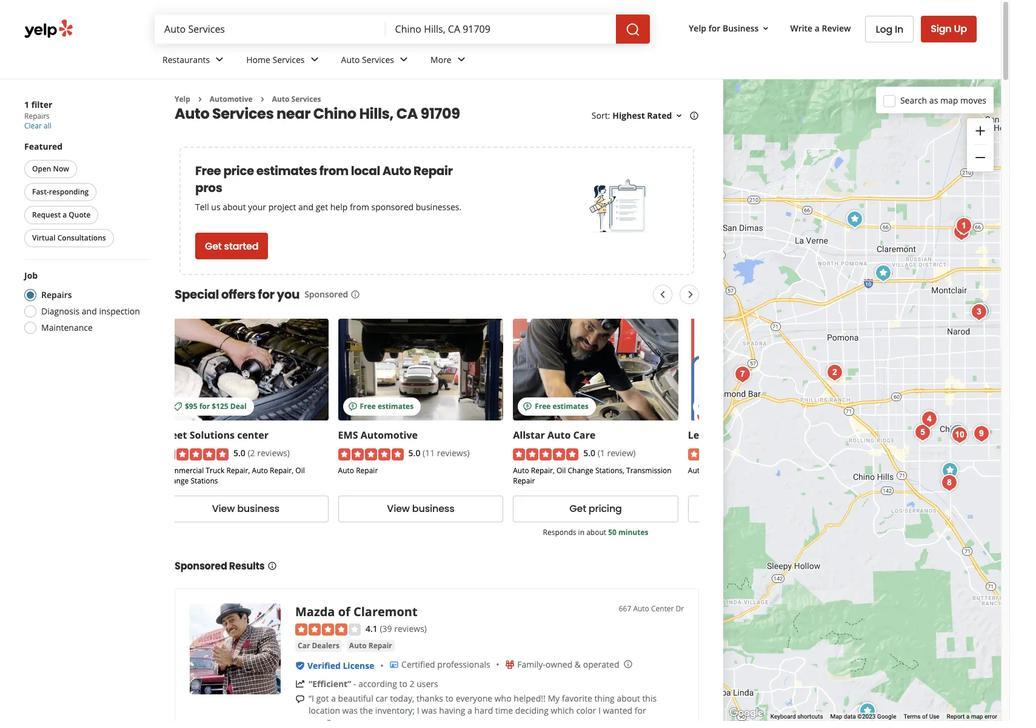 Task type: describe. For each thing, give the bounding box(es) containing it.
responds in about 50 minutes
[[543, 528, 649, 538]]

16 deal v2 image
[[173, 402, 183, 412]]

use
[[930, 714, 940, 721]]

auto inside auto repair, oil change stations, transmission repair
[[513, 466, 529, 476]]

fleet solutions center link
[[163, 429, 269, 442]]

$95 for $125 deal link
[[163, 319, 329, 421]]

solutions
[[190, 429, 235, 442]]

auto services inside business categories element
[[341, 54, 394, 65]]

job
[[24, 270, 38, 281]]

fast-responding button
[[24, 183, 97, 201]]

for inside button
[[709, 22, 721, 34]]

hard
[[475, 706, 493, 717]]

hills,
[[359, 104, 394, 124]]

the auto clinic image
[[948, 423, 972, 447]]

16 chevron down v2 image for highest rated
[[675, 111, 684, 121]]

about inside "i got a beautiful car today, thanks to everyone who helped!! my favorite thing about this location was the inventory; i was having a hard time deciding which color i wanted for my…"
[[617, 693, 640, 705]]

0 vertical spatial mazda of claremont image
[[872, 261, 896, 285]]

terms
[[904, 714, 921, 721]]

16 verified v2 image
[[295, 662, 305, 671]]

repair inside free price estimates from local auto repair pros tell us about your project and get help from sponsored businesses.
[[414, 163, 453, 180]]

24 chevron down v2 image for home services
[[307, 52, 322, 67]]

667
[[619, 604, 632, 614]]

and inside option group
[[82, 306, 97, 317]]

view for solutions
[[212, 502, 235, 516]]

shortcuts
[[798, 714, 823, 721]]

auto inside free price estimates from local auto repair pros tell us about your project and get help from sponsored businesses.
[[383, 163, 411, 180]]

featured
[[24, 141, 63, 152]]

log
[[876, 22, 893, 36]]

as
[[930, 94, 939, 106]]

0 vertical spatial to
[[399, 679, 408, 690]]

16 family owned v2 image
[[505, 661, 515, 670]]

auto down 3.8 star rating image
[[688, 466, 704, 476]]

business categories element
[[153, 44, 977, 79]]

vtec automotive image
[[731, 362, 755, 387]]

in
[[895, 22, 904, 36]]

now
[[53, 164, 69, 174]]

featured group
[[22, 141, 150, 250]]

home services
[[246, 54, 305, 65]]

auto inside button
[[349, 641, 367, 652]]

business for ems automotive
[[412, 502, 455, 516]]

fleet
[[163, 429, 187, 442]]

1 was from the left
[[342, 706, 358, 717]]

auto repair, transmission repair
[[688, 466, 801, 476]]

certified professionals
[[402, 659, 490, 671]]

667 auto center dr
[[619, 604, 684, 614]]

deciding
[[515, 706, 549, 717]]

(1
[[598, 448, 605, 459]]

a for report
[[967, 714, 970, 721]]

error
[[985, 714, 998, 721]]

estimates inside free price estimates from local auto repair pros tell us about your project and get help from sponsored businesses.
[[256, 163, 317, 180]]

help
[[330, 202, 348, 213]]

avant-garde automotive image
[[946, 421, 971, 445]]

2 16 free estimates v2 image from the left
[[698, 402, 708, 412]]

free inside free price estimates from local auto repair pros tell us about your project and get help from sponsored businesses.
[[195, 163, 221, 180]]

responding
[[49, 187, 89, 197]]

yelp link
[[175, 94, 190, 104]]

16 certified professionals v2 image
[[389, 661, 399, 670]]

"efficient" - according to 2 users
[[309, 679, 438, 690]]

virtual consultations
[[32, 233, 106, 243]]

open now button
[[24, 160, 77, 178]]

sign up link
[[922, 16, 977, 42]]

maintenance
[[41, 322, 93, 334]]

auto technik carcare image
[[938, 471, 962, 495]]

search image
[[626, 22, 641, 37]]

sponsored for sponsored
[[305, 289, 348, 300]]

4.1
[[366, 623, 378, 635]]

special offers for you
[[175, 287, 300, 304]]

search as map moves
[[901, 94, 987, 106]]

center
[[651, 604, 674, 614]]

$125
[[212, 402, 229, 412]]

thanks
[[417, 693, 443, 705]]

view business link for automotive
[[338, 496, 504, 523]]

car
[[376, 693, 388, 705]]

beautiful
[[338, 693, 373, 705]]

a for write
[[815, 22, 820, 34]]

offers
[[221, 287, 256, 304]]

consultations
[[57, 233, 106, 243]]

0 vertical spatial from
[[320, 163, 349, 180]]

license
[[343, 661, 375, 672]]

clear all link
[[24, 121, 51, 131]]

auto services near chino hills, ca 91709
[[175, 104, 460, 124]]

review)
[[607, 448, 636, 459]]

of for use
[[923, 714, 928, 721]]

1 horizontal spatial from
[[350, 202, 369, 213]]

1 vertical spatial mazda of claremont image
[[190, 604, 281, 695]]

verified license
[[308, 661, 375, 672]]

for right $95
[[199, 402, 210, 412]]

for left you
[[258, 287, 275, 304]]

0 horizontal spatial auto services
[[272, 94, 321, 104]]

view business for solutions
[[212, 502, 280, 516]]

in
[[578, 528, 585, 538]]

minutes
[[619, 528, 649, 538]]

map data ©2023 google
[[831, 714, 897, 721]]

5 star rating image for solutions
[[163, 449, 229, 461]]

reviews) for ems automotive
[[437, 448, 470, 459]]

who
[[495, 693, 512, 705]]

my…"
[[309, 718, 331, 722]]

domestic diesel and auto service image
[[911, 421, 935, 445]]

deal
[[230, 402, 247, 412]]

up
[[954, 22, 967, 36]]

maintenance pros image
[[952, 214, 977, 238]]

ca
[[397, 104, 418, 124]]

16 speech v2 image
[[295, 695, 305, 705]]

free for allstar auto care
[[535, 402, 551, 412]]

star tech foreign auto repair image
[[938, 459, 963, 483]]

16 chevron right v2 image
[[258, 95, 267, 104]]

clear
[[24, 121, 42, 131]]

savi ranch automotive image
[[856, 700, 880, 722]]

got
[[316, 693, 329, 705]]

yelp for business button
[[684, 17, 776, 39]]

keyboard shortcuts button
[[771, 713, 823, 722]]

transmission up auto repair, transmission repair
[[721, 429, 786, 442]]

ems
[[338, 429, 358, 442]]

free estimates for automotive
[[360, 402, 414, 412]]

2 repair, from the left
[[270, 466, 294, 476]]

24 chevron down v2 image for more
[[454, 52, 469, 67]]

get for get started
[[205, 240, 222, 253]]

virtual consultations button
[[24, 229, 114, 247]]

change inside commercial truck repair, auto repair, oil change stations
[[163, 476, 189, 486]]

4.1 star rating image
[[295, 624, 361, 636]]

view for automotive
[[387, 502, 410, 516]]

center
[[237, 429, 269, 442]]

get for get pricing
[[570, 502, 586, 516]]

zoom in image
[[974, 124, 988, 138]]

change inside auto repair, oil change stations, transmission repair
[[568, 466, 594, 476]]

3.8 star rating image
[[688, 449, 754, 461]]

repair inside button
[[369, 641, 392, 652]]

ems automotive
[[338, 429, 418, 442]]

about inside free price estimates from local auto repair pros tell us about your project and get help from sponsored businesses.
[[223, 202, 246, 213]]

allstar auto care
[[513, 429, 596, 442]]

automotive link
[[210, 94, 253, 104]]

near
[[277, 104, 311, 124]]

1 horizontal spatial about
[[587, 528, 607, 538]]

0 horizontal spatial auto services link
[[272, 94, 321, 104]]

auto repair button
[[347, 641, 395, 653]]

sign
[[931, 22, 952, 36]]

mazda of claremont link
[[295, 604, 418, 620]]

map
[[831, 714, 843, 721]]

request a quote button
[[24, 206, 98, 224]]

repair down ems automotive link
[[356, 466, 378, 476]]

auto repair, oil change stations, transmission repair
[[513, 466, 672, 486]]

professionals
[[438, 659, 490, 671]]

auto repair inside button
[[349, 641, 392, 652]]

0 vertical spatial auto repair
[[338, 466, 378, 476]]

map region
[[647, 0, 1011, 722]]

diagnosis and inspection
[[41, 306, 140, 317]]

and inside free price estimates from local auto repair pros tell us about your project and get help from sponsored businesses.
[[298, 202, 314, 213]]

restaurants
[[163, 54, 210, 65]]

leon's
[[688, 429, 719, 442]]

sponsored for sponsored results
[[175, 560, 227, 574]]

4 repair, from the left
[[706, 466, 730, 476]]

keyboard shortcuts
[[771, 714, 823, 721]]

5 star rating image for auto
[[513, 449, 579, 461]]

verified license button
[[308, 661, 375, 672]]

16 free estimates v2 image
[[348, 402, 358, 412]]

auto left care
[[548, 429, 571, 442]]

inspection
[[99, 306, 140, 317]]

this
[[643, 693, 657, 705]]

repairs inside 1 filter repairs clear all
[[24, 111, 50, 121]]

akram auto electric image
[[968, 300, 992, 324]]

highest rated button
[[613, 110, 684, 122]]

business
[[723, 22, 759, 34]]



Task type: vqa. For each thing, say whether or not it's contained in the screenshot.
seating to the bottom
no



Task type: locate. For each thing, give the bounding box(es) containing it.
0 vertical spatial 16 chevron down v2 image
[[762, 24, 771, 33]]

repair up businesses.
[[414, 163, 453, 180]]

0 horizontal spatial 24 chevron down v2 image
[[307, 52, 322, 67]]

5.0 for auto
[[584, 448, 596, 459]]

a left quote on the left of the page
[[63, 210, 67, 220]]

0 horizontal spatial business
[[237, 502, 280, 516]]

transmission down the review)
[[627, 466, 672, 476]]

was down beautiful
[[342, 706, 358, 717]]

info icon image
[[623, 660, 633, 670], [623, 660, 633, 670]]

transmission inside auto repair, oil change stations, transmission repair
[[627, 466, 672, 476]]

(39
[[380, 623, 392, 635]]

virtual
[[32, 233, 56, 243]]

1 horizontal spatial 16 info v2 image
[[690, 111, 700, 121]]

yelp
[[689, 22, 707, 34], [175, 94, 190, 104]]

chino
[[313, 104, 356, 124]]

5.0 left (2
[[234, 448, 246, 459]]

auto down allstar at the bottom right of the page
[[513, 466, 529, 476]]

repair inside auto repair, oil change stations, transmission repair
[[513, 476, 535, 486]]

sponsored results
[[175, 560, 265, 574]]

about up 'wanted'
[[617, 693, 640, 705]]

24 chevron down v2 image inside 'home services' link
[[307, 52, 322, 67]]

special
[[175, 287, 219, 304]]

0 horizontal spatial view business link
[[163, 496, 329, 523]]

car dealers button
[[295, 641, 342, 653]]

change left stations
[[163, 476, 189, 486]]

None field
[[164, 22, 376, 36], [395, 22, 607, 36]]

5 star rating image for automotive
[[338, 449, 404, 461]]

tri auto image
[[970, 422, 994, 446]]

2 view business link from the left
[[338, 496, 504, 523]]

car dealers link
[[295, 641, 342, 653]]

yelp left 16 chevron right v2 icon
[[175, 94, 190, 104]]

24 chevron down v2 image for auto services
[[397, 52, 411, 67]]

5.0 for automotive
[[409, 448, 421, 459]]

16 chevron right v2 image
[[195, 95, 205, 104]]

home services link
[[237, 44, 332, 79]]

leon's transmission services link
[[688, 429, 828, 442]]

1 free estimates from the left
[[360, 402, 414, 412]]

a right write
[[815, 22, 820, 34]]

1 oil from the left
[[296, 466, 305, 476]]

free right 16 free estimates v2 image in the left of the page
[[360, 402, 376, 412]]

free estimates link for ems automotive
[[338, 319, 504, 421]]

16 chevron down v2 image
[[762, 24, 771, 33], [675, 111, 684, 121]]

wanted
[[603, 706, 633, 717]]

1 horizontal spatial and
[[298, 202, 314, 213]]

option group containing job
[[21, 270, 150, 338]]

oil inside commercial truck repair, auto repair, oil change stations
[[296, 466, 305, 476]]

fast-responding
[[32, 187, 89, 197]]

sponsored right you
[[305, 289, 348, 300]]

2 business from the left
[[412, 502, 455, 516]]

today,
[[390, 693, 415, 705]]

highest rated
[[613, 110, 672, 122]]

2 i from the left
[[599, 706, 601, 717]]

to
[[399, 679, 408, 690], [446, 693, 454, 705]]

auto services link right 16 chevron right v2 image
[[272, 94, 321, 104]]

to inside "i got a beautiful car today, thanks to everyone who helped!! my favorite thing about this location was the inventory; i was having a hard time deciding which color i wanted for my…"
[[446, 693, 454, 705]]

1 filter repairs clear all
[[24, 99, 52, 131]]

None search field
[[155, 15, 653, 44]]

business for fleet solutions center
[[237, 502, 280, 516]]

2 horizontal spatial about
[[617, 693, 640, 705]]

a inside request a quote 'button'
[[63, 210, 67, 220]]

0 horizontal spatial free estimates
[[360, 402, 414, 412]]

1 horizontal spatial 5.0
[[409, 448, 421, 459]]

1 5.0 from the left
[[234, 448, 246, 459]]

repair, inside auto repair, oil change stations, transmission repair
[[531, 466, 555, 476]]

16 info v2 image
[[267, 562, 277, 571]]

business down "(11"
[[412, 502, 455, 516]]

1 horizontal spatial sponsored
[[305, 289, 348, 300]]

3 5.0 from the left
[[584, 448, 596, 459]]

rated
[[647, 110, 672, 122]]

open
[[32, 164, 51, 174]]

request a quote
[[32, 210, 91, 220]]

stations,
[[596, 466, 625, 476]]

allstar auto care image
[[843, 207, 867, 231]]

reviews) right "(11"
[[437, 448, 470, 459]]

auto
[[341, 54, 360, 65], [272, 94, 290, 104], [175, 104, 209, 124], [383, 163, 411, 180], [548, 429, 571, 442], [252, 466, 268, 476], [338, 466, 354, 476], [513, 466, 529, 476], [688, 466, 704, 476], [633, 604, 650, 614], [349, 641, 367, 652]]

truck
[[206, 466, 225, 476]]

0 horizontal spatial 5.0
[[234, 448, 246, 459]]

0 horizontal spatial from
[[320, 163, 349, 180]]

reviews)
[[257, 448, 290, 459], [437, 448, 470, 459], [394, 623, 427, 635]]

16 info v2 image
[[690, 111, 700, 121], [351, 290, 360, 300]]

0 horizontal spatial to
[[399, 679, 408, 690]]

google image
[[727, 706, 767, 722]]

0 vertical spatial of
[[338, 604, 350, 620]]

yelp for business
[[689, 22, 759, 34]]

i down 'thing'
[[599, 706, 601, 717]]

get pricing
[[570, 502, 622, 516]]

reviews) right (2
[[257, 448, 290, 459]]

for left business
[[709, 22, 721, 34]]

for down this
[[635, 706, 646, 717]]

report
[[947, 714, 965, 721]]

1 vertical spatial to
[[446, 693, 454, 705]]

change left stations,
[[568, 466, 594, 476]]

transmission
[[721, 429, 786, 442], [627, 466, 672, 476], [732, 466, 777, 476]]

and up the maintenance
[[82, 306, 97, 317]]

0 horizontal spatial sponsored
[[175, 560, 227, 574]]

your
[[248, 202, 266, 213]]

0 vertical spatial auto services link
[[332, 44, 421, 79]]

previous image
[[655, 288, 670, 302]]

auto inside commercial truck repair, auto repair, oil change stations
[[252, 466, 268, 476]]

bmw-mini md's image
[[950, 220, 974, 244]]

0 horizontal spatial i
[[417, 706, 420, 717]]

Find text field
[[164, 22, 376, 36]]

1 horizontal spatial of
[[923, 714, 928, 721]]

yelp left business
[[689, 22, 707, 34]]

get inside button
[[570, 502, 586, 516]]

2 none field from the left
[[395, 22, 607, 36]]

auto inside business categories element
[[341, 54, 360, 65]]

0 horizontal spatial free
[[195, 163, 221, 180]]

free left price
[[195, 163, 221, 180]]

view business link for solutions
[[163, 496, 329, 523]]

1 horizontal spatial view business
[[387, 502, 455, 516]]

1 horizontal spatial auto services link
[[332, 44, 421, 79]]

repairs up diagnosis
[[41, 289, 72, 301]]

0 vertical spatial get
[[205, 240, 222, 253]]

0 horizontal spatial oil
[[296, 466, 305, 476]]

2 view from the left
[[387, 502, 410, 516]]

review
[[822, 22, 851, 34]]

having
[[439, 706, 466, 717]]

ems automotive link
[[338, 429, 418, 442]]

1 5 star rating image from the left
[[163, 449, 229, 461]]

yelp for yelp link
[[175, 94, 190, 104]]

repair, down (2
[[226, 466, 250, 476]]

repair down leon's transmission services in the bottom of the page
[[779, 466, 801, 476]]

2 horizontal spatial free
[[535, 402, 551, 412]]

report a map error link
[[947, 714, 998, 721]]

google
[[878, 714, 897, 721]]

map
[[941, 94, 959, 106], [972, 714, 984, 721]]

allstar auto care link
[[513, 429, 596, 442]]

operated
[[583, 659, 620, 671]]

0 horizontal spatial get
[[205, 240, 222, 253]]

report a map error
[[947, 714, 998, 721]]

reviews) for fleet solutions center
[[257, 448, 290, 459]]

16 chevron down v2 image right rated
[[675, 111, 684, 121]]

car dealers
[[298, 641, 340, 652]]

0 horizontal spatial estimates
[[256, 163, 317, 180]]

business
[[237, 502, 280, 516], [412, 502, 455, 516]]

1 horizontal spatial change
[[568, 466, 594, 476]]

1 horizontal spatial auto services
[[341, 54, 394, 65]]

0 vertical spatial sponsored
[[305, 289, 348, 300]]

0 vertical spatial yelp
[[689, 22, 707, 34]]

yelp for yelp for business
[[689, 22, 707, 34]]

a right report at the bottom right of the page
[[967, 714, 970, 721]]

repair, down 5.0 (2 reviews)
[[270, 466, 294, 476]]

view business link down "(11"
[[338, 496, 504, 523]]

get pricing button
[[513, 496, 679, 523]]

dr
[[676, 604, 684, 614]]

1 24 chevron down v2 image from the left
[[307, 52, 322, 67]]

3 5 star rating image from the left
[[513, 449, 579, 461]]

0 horizontal spatial and
[[82, 306, 97, 317]]

free estimates link for allstar auto care
[[513, 319, 679, 421]]

free estimates up 'ems automotive'
[[360, 402, 414, 412]]

responds
[[543, 528, 577, 538]]

and left get
[[298, 202, 314, 213]]

estimates up ems automotive link
[[378, 402, 414, 412]]

auto repair down 4.1
[[349, 641, 392, 652]]

get inside button
[[205, 240, 222, 253]]

1 horizontal spatial free
[[360, 402, 376, 412]]

3 repair, from the left
[[531, 466, 555, 476]]

repair down (39
[[369, 641, 392, 652]]

1 vertical spatial auto services link
[[272, 94, 321, 104]]

1 business from the left
[[237, 502, 280, 516]]

1 vertical spatial automotive
[[361, 429, 418, 442]]

1 vertical spatial sponsored
[[175, 560, 227, 574]]

of left the use
[[923, 714, 928, 721]]

users
[[417, 679, 438, 690]]

free
[[195, 163, 221, 180], [360, 402, 376, 412], [535, 402, 551, 412]]

16 trending v2 image
[[295, 680, 305, 690]]

owned
[[546, 659, 573, 671]]

16 info v2 image for auto services near chino hills, ca 91709
[[690, 111, 700, 121]]

ontario car care center image
[[970, 299, 994, 324]]

1 horizontal spatial i
[[599, 706, 601, 717]]

1 horizontal spatial oil
[[557, 466, 566, 476]]

repair,
[[226, 466, 250, 476], [270, 466, 294, 476], [531, 466, 555, 476], [706, 466, 730, 476]]

none field up home services
[[164, 22, 376, 36]]

auto right 16 chevron right v2 image
[[272, 94, 290, 104]]

2 horizontal spatial 5 star rating image
[[513, 449, 579, 461]]

estimates up project
[[256, 163, 317, 180]]

free price estimates from local auto repair pros image
[[589, 177, 650, 237]]

0 horizontal spatial 5 star rating image
[[163, 449, 229, 461]]

2 free estimates link from the left
[[513, 319, 679, 421]]

(2
[[248, 448, 255, 459]]

24 chevron down v2 image inside more link
[[454, 52, 469, 67]]

1 repair, from the left
[[226, 466, 250, 476]]

none field find
[[164, 22, 376, 36]]

0 vertical spatial auto services
[[341, 54, 394, 65]]

auto left automotive link at the top of the page
[[175, 104, 209, 124]]

0 horizontal spatial 16 info v2 image
[[351, 290, 360, 300]]

terms of use
[[904, 714, 940, 721]]

to left 2
[[399, 679, 408, 690]]

0 horizontal spatial view
[[212, 502, 235, 516]]

2 5 star rating image from the left
[[338, 449, 404, 461]]

4.1 (39 reviews)
[[366, 623, 427, 635]]

1 vertical spatial repairs
[[41, 289, 72, 301]]

free price estimates from local auto repair pros tell us about your project and get help from sponsored businesses.
[[195, 163, 462, 213]]

0 vertical spatial about
[[223, 202, 246, 213]]

get left started
[[205, 240, 222, 253]]

5 star rating image down allstar auto care
[[513, 449, 579, 461]]

0 horizontal spatial map
[[941, 94, 959, 106]]

1 horizontal spatial map
[[972, 714, 984, 721]]

1 vertical spatial 16 info v2 image
[[351, 290, 360, 300]]

0 vertical spatial repairs
[[24, 111, 50, 121]]

view business for automotive
[[387, 502, 455, 516]]

time
[[495, 706, 513, 717]]

restaurants link
[[153, 44, 237, 79]]

change
[[568, 466, 594, 476], [163, 476, 189, 486]]

2 was from the left
[[422, 706, 437, 717]]

auto services up hills, on the top of page
[[341, 54, 394, 65]]

0 horizontal spatial view business
[[212, 502, 280, 516]]

0 horizontal spatial of
[[338, 604, 350, 620]]

1 vertical spatial auto repair
[[349, 641, 392, 652]]

auto up chino
[[341, 54, 360, 65]]

leon's transmission services
[[688, 429, 828, 442]]

zoom out image
[[974, 151, 988, 165]]

24 chevron down v2 image
[[212, 52, 227, 67]]

a inside write a review link
[[815, 22, 820, 34]]

0 horizontal spatial was
[[342, 706, 358, 717]]

1 view business from the left
[[212, 502, 280, 516]]

1 vertical spatial auto services
[[272, 94, 321, 104]]

16 free estimates v2 image up allstar at the bottom right of the page
[[523, 402, 533, 412]]

get started
[[205, 240, 259, 253]]

map right as
[[941, 94, 959, 106]]

0 horizontal spatial automotive
[[210, 94, 253, 104]]

1 vertical spatial and
[[82, 306, 97, 317]]

1 vertical spatial get
[[570, 502, 586, 516]]

1 free estimates link from the left
[[338, 319, 504, 421]]

free estimates for auto
[[535, 402, 589, 412]]

dealers
[[312, 641, 340, 652]]

0 horizontal spatial 16 chevron down v2 image
[[675, 111, 684, 121]]

auto services link up hills, on the top of page
[[332, 44, 421, 79]]

of for claremont
[[338, 604, 350, 620]]

5.0 left (1
[[584, 448, 596, 459]]

group
[[967, 118, 994, 172]]

log in link
[[866, 16, 914, 42]]

estimates for allstar
[[553, 402, 589, 412]]

auto repair link
[[347, 641, 395, 653]]

24 chevron down v2 image right more
[[454, 52, 469, 67]]

from right help
[[350, 202, 369, 213]]

1 vertical spatial about
[[587, 528, 607, 538]]

5.0 left "(11"
[[409, 448, 421, 459]]

3 24 chevron down v2 image from the left
[[454, 52, 469, 67]]

helped!!
[[514, 693, 546, 705]]

automotive left 16 chevron right v2 image
[[210, 94, 253, 104]]

started
[[224, 240, 259, 253]]

91709
[[421, 104, 460, 124]]

claremont
[[354, 604, 418, 620]]

free estimates up allstar auto care
[[535, 402, 589, 412]]

from left local
[[320, 163, 349, 180]]

automotive right ems on the left bottom of the page
[[361, 429, 418, 442]]

a down everyone on the bottom of page
[[468, 706, 472, 717]]

Near text field
[[395, 22, 607, 36]]

1 horizontal spatial free estimates link
[[513, 319, 679, 421]]

2 horizontal spatial 24 chevron down v2 image
[[454, 52, 469, 67]]

1 horizontal spatial free estimates
[[535, 402, 589, 412]]

everyone
[[456, 693, 493, 705]]

1 vertical spatial from
[[350, 202, 369, 213]]

1 horizontal spatial automotive
[[361, 429, 418, 442]]

about
[[223, 202, 246, 213], [587, 528, 607, 538], [617, 693, 640, 705]]

integrity automotive image
[[918, 407, 942, 432]]

view business link down commercial truck repair, auto repair, oil change stations
[[163, 496, 329, 523]]

view business down "(11"
[[387, 502, 455, 516]]

16 free estimates v2 image
[[523, 402, 533, 412], [698, 402, 708, 412]]

1 horizontal spatial to
[[446, 693, 454, 705]]

auto repair down ems on the left bottom of the page
[[338, 466, 378, 476]]

of up "4.1 star rating" image
[[338, 604, 350, 620]]

16 chevron down v2 image inside yelp for business button
[[762, 24, 771, 33]]

2 view business from the left
[[387, 502, 455, 516]]

mazda of claremont image
[[872, 261, 896, 285], [190, 604, 281, 695]]

2 free estimates from the left
[[535, 402, 589, 412]]

1 view business link from the left
[[163, 496, 329, 523]]

1 i from the left
[[417, 706, 420, 717]]

repairs down filter
[[24, 111, 50, 121]]

1 horizontal spatial 16 chevron down v2 image
[[762, 24, 771, 33]]

16 chevron down v2 image right business
[[762, 24, 771, 33]]

5 star rating image up commercial
[[163, 449, 229, 461]]

0 vertical spatial and
[[298, 202, 314, 213]]

24 chevron down v2 image left more
[[397, 52, 411, 67]]

auto down ems on the left bottom of the page
[[338, 466, 354, 476]]

view
[[212, 502, 235, 516], [387, 502, 410, 516]]

16 chevron down v2 image for yelp for business
[[762, 24, 771, 33]]

1 horizontal spatial mazda of claremont image
[[872, 261, 896, 285]]

option group
[[21, 270, 150, 338]]

get started button
[[195, 233, 268, 260]]

5 star rating image
[[163, 449, 229, 461], [338, 449, 404, 461], [513, 449, 579, 461]]

2
[[410, 679, 415, 690]]

24 chevron down v2 image right home services
[[307, 52, 322, 67]]

auto right 667
[[633, 604, 650, 614]]

filter
[[31, 99, 52, 110]]

i
[[417, 706, 420, 717], [599, 706, 601, 717]]

(11
[[423, 448, 435, 459]]

0 horizontal spatial 16 free estimates v2 image
[[523, 402, 533, 412]]

estimates up care
[[553, 402, 589, 412]]

0 vertical spatial 16 info v2 image
[[690, 111, 700, 121]]

0 horizontal spatial reviews)
[[257, 448, 290, 459]]

0 vertical spatial automotive
[[210, 94, 253, 104]]

thing
[[595, 693, 615, 705]]

the
[[360, 706, 373, 717]]

2 horizontal spatial estimates
[[553, 402, 589, 412]]

1 horizontal spatial reviews)
[[394, 623, 427, 635]]

1 horizontal spatial yelp
[[689, 22, 707, 34]]

auto services right 16 chevron right v2 image
[[272, 94, 321, 104]]

a right got
[[331, 693, 336, 705]]

reviews) right (39
[[394, 623, 427, 635]]

1 vertical spatial of
[[923, 714, 928, 721]]

free up allstar auto care
[[535, 402, 551, 412]]

more link
[[421, 44, 478, 79]]

2 horizontal spatial 5.0
[[584, 448, 596, 459]]

repair down allstar at the bottom right of the page
[[513, 476, 535, 486]]

1 horizontal spatial get
[[570, 502, 586, 516]]

16 free estimates v2 image up the leon's at the bottom of the page
[[698, 402, 708, 412]]

16 info v2 image for special offers for you
[[351, 290, 360, 300]]

1 vertical spatial yelp
[[175, 94, 190, 104]]

0 horizontal spatial mazda of claremont image
[[190, 604, 281, 695]]

1 horizontal spatial business
[[412, 502, 455, 516]]

1 vertical spatial map
[[972, 714, 984, 721]]

1 horizontal spatial view
[[387, 502, 410, 516]]

transmission down leon's transmission services link
[[732, 466, 777, 476]]

about right "in"
[[587, 528, 607, 538]]

1 none field from the left
[[164, 22, 376, 36]]

which
[[551, 706, 574, 717]]

next image
[[683, 288, 698, 302]]

for inside "i got a beautiful car today, thanks to everyone who helped!! my favorite thing about this location was the inventory; i was having a hard time deciding which color i wanted for my…"
[[635, 706, 646, 717]]

map left error
[[972, 714, 984, 721]]

1 vertical spatial 16 chevron down v2 image
[[675, 111, 684, 121]]

oil inside auto repair, oil change stations, transmission repair
[[557, 466, 566, 476]]

1 16 free estimates v2 image from the left
[[523, 402, 533, 412]]

24 chevron down v2 image
[[307, 52, 322, 67], [397, 52, 411, 67], [454, 52, 469, 67]]

business down commercial truck repair, auto repair, oil change stations
[[237, 502, 280, 516]]

all
[[44, 121, 51, 131]]

diagnosis
[[41, 306, 80, 317]]

i down thanks
[[417, 706, 420, 717]]

repair, down 3.8 star rating image
[[706, 466, 730, 476]]

favorite
[[562, 693, 592, 705]]

repair, down allstar auto care
[[531, 466, 555, 476]]

none field up more link
[[395, 22, 607, 36]]

free estimates link
[[338, 319, 504, 421], [513, 319, 679, 421]]

auto right local
[[383, 163, 411, 180]]

terms of use link
[[904, 714, 940, 721]]

0 horizontal spatial free estimates link
[[338, 319, 504, 421]]

1 horizontal spatial estimates
[[378, 402, 414, 412]]

was down thanks
[[422, 706, 437, 717]]

a for request
[[63, 210, 67, 220]]

2 24 chevron down v2 image from the left
[[397, 52, 411, 67]]

auto up license
[[349, 641, 367, 652]]

2 vertical spatial about
[[617, 693, 640, 705]]

map for error
[[972, 714, 984, 721]]

16 chevron down v2 image inside the highest rated popup button
[[675, 111, 684, 121]]

none field the near
[[395, 22, 607, 36]]

free for ems automotive
[[360, 402, 376, 412]]

2 5.0 from the left
[[409, 448, 421, 459]]

view business down commercial truck repair, auto repair, oil change stations
[[212, 502, 280, 516]]

sponsored left the results
[[175, 560, 227, 574]]

5 star rating image down ems automotive link
[[338, 449, 404, 461]]

0 horizontal spatial yelp
[[175, 94, 190, 104]]

estimates for ems
[[378, 402, 414, 412]]

2 oil from the left
[[557, 466, 566, 476]]

car
[[298, 641, 310, 652]]

yelp inside button
[[689, 22, 707, 34]]

1 horizontal spatial was
[[422, 706, 437, 717]]

map for moves
[[941, 94, 959, 106]]

about right us
[[223, 202, 246, 213]]

to up 'having'
[[446, 693, 454, 705]]

highest
[[613, 110, 645, 122]]

stations
[[191, 476, 218, 486]]

norm & mikes auto service image
[[823, 361, 847, 385]]

get up "in"
[[570, 502, 586, 516]]

5.0 for solutions
[[234, 448, 246, 459]]

fleet solutions center
[[163, 429, 269, 442]]

1 view from the left
[[212, 502, 235, 516]]

1 horizontal spatial view business link
[[338, 496, 504, 523]]

1 horizontal spatial 16 free estimates v2 image
[[698, 402, 708, 412]]

auto down 5.0 (2 reviews)
[[252, 466, 268, 476]]



